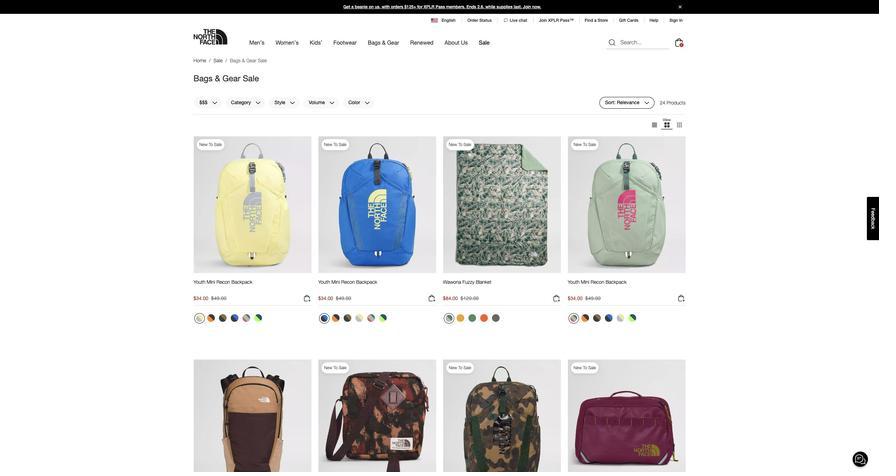 Task type: locate. For each thing, give the bounding box(es) containing it.
3 $34.00 from the left
[[568, 296, 583, 302]]

0 horizontal spatial utility brown camo texture print/pine needle radio
[[217, 313, 228, 324]]

utility brown camo texture print/pine needle image for utility brown camo texture print/pine needle radio corresponding to optic blue/asphalt grey radio for sun sprite/dusty periwinkle option at right
[[593, 315, 601, 322]]

0 horizontal spatial asphalt grey/cone orange image
[[207, 315, 215, 322]]

1 horizontal spatial youth mini recon backpack button
[[318, 279, 377, 292]]

supplies
[[497, 5, 513, 9]]

xplr left pass™
[[548, 18, 559, 23]]

1 horizontal spatial dark sage/misty sage/mr.pink radio
[[366, 313, 377, 324]]

0 horizontal spatial youth mini recon backpack
[[194, 279, 253, 285]]

bags right footwear
[[368, 39, 381, 46]]

Search search field
[[607, 36, 669, 49]]

1 horizontal spatial /
[[226, 58, 227, 63]]

kids'
[[310, 39, 323, 46]]

1 youth mini recon backpack button from the left
[[194, 279, 253, 292]]

0 horizontal spatial sale link
[[214, 58, 223, 63]]

3 $49.00 from the left
[[586, 296, 601, 302]]

dark sage/misty sage/mr.pink radio for blue moss/safety green image in option
[[241, 313, 252, 324]]

live chat
[[510, 18, 527, 23]]

1 recon from the left
[[217, 279, 230, 285]]

a right the get
[[352, 5, 354, 9]]

1 horizontal spatial asphalt grey/cone orange radio
[[330, 313, 341, 324]]

0 horizontal spatial gear
[[223, 73, 241, 83]]

color
[[349, 100, 360, 105]]

2 horizontal spatial youth
[[568, 279, 580, 285]]

2 blue moss/safety green image from the left
[[629, 315, 636, 322]]

1 vertical spatial join
[[539, 18, 547, 23]]

1 horizontal spatial utility brown camo texture print/pine needle radio
[[592, 313, 603, 324]]

1 blue moss/safety green radio from the left
[[377, 313, 388, 324]]

2 vertical spatial bags
[[194, 73, 213, 83]]

1 utility brown camo texture print/pine needle radio from the left
[[217, 313, 228, 324]]

Blue Moss/Safety Green radio
[[253, 313, 264, 324]]

1 horizontal spatial &
[[242, 58, 245, 63]]

1 horizontal spatial a
[[595, 18, 597, 23]]

2 horizontal spatial dark sage/misty sage/mr.pink radio
[[569, 314, 579, 324]]

Dark Sage Fossil Fern Print/Misty Sage radio
[[444, 314, 454, 324]]

recon for youth mini recon backpack button associated with utility brown camo texture print/pine needle radio corresponding to optic blue/asphalt grey radio for sun sprite/dusty periwinkle option at right
[[591, 279, 605, 285]]

2 horizontal spatial youth mini recon backpack button
[[568, 279, 627, 292]]

new taupe green/sulphur moss image
[[469, 315, 476, 322]]

Power Orange Water Distortion Print/Power Orange radio
[[479, 313, 490, 324]]

1 horizontal spatial recon
[[341, 279, 355, 285]]

youth for first $choose color$ option group from right
[[568, 279, 580, 285]]

us
[[461, 39, 468, 46]]

blue moss/safety green radio right sun sprite/dusty periwinkle option at right
[[627, 313, 638, 324]]

$49.00 for utility brown camo texture print/pine needle radio corresponding to optic blue/asphalt grey radio for sun sprite/dusty periwinkle option at right
[[586, 296, 601, 302]]

1 vertical spatial a
[[595, 18, 597, 23]]

0 horizontal spatial /
[[209, 58, 211, 63]]

Utility Brown Camo Texture Print/Pine Needle radio
[[342, 313, 353, 324]]

1 horizontal spatial $34.00
[[318, 296, 333, 302]]

3 asphalt grey/cone orange radio from the left
[[580, 313, 591, 324]]

0 horizontal spatial blue moss/safety green image
[[254, 315, 262, 322]]

category
[[231, 100, 251, 105]]

blue moss/safety green radio right sun sprite/dusty periwinkle icon
[[377, 313, 388, 324]]

2 vertical spatial a
[[871, 222, 876, 225]]

0 horizontal spatial recon
[[217, 279, 230, 285]]

view list box
[[648, 117, 686, 133]]

0 horizontal spatial asphalt grey/cone orange radio
[[205, 313, 217, 324]]

New Taupe Green/Sulphur Moss radio
[[467, 313, 478, 324]]

1 asphalt grey/cone orange image from the left
[[207, 315, 215, 322]]

0 vertical spatial xplr
[[424, 5, 435, 9]]

the north face home page image
[[194, 29, 227, 45]]

sale link
[[479, 33, 490, 52], [214, 58, 223, 63]]

2 youth mini recon backpack from the left
[[318, 279, 377, 285]]

1 optic blue/asphalt grey radio from the left
[[229, 313, 240, 324]]

0 vertical spatial a
[[352, 5, 354, 9]]

0 horizontal spatial dark sage/misty sage/mr.pink radio
[[241, 313, 252, 324]]

base camp voyager sling image
[[568, 360, 686, 473]]

$120.00
[[461, 296, 479, 302]]

1 horizontal spatial mini
[[332, 279, 340, 285]]

0 horizontal spatial a
[[352, 5, 354, 9]]

1 horizontal spatial optic blue/asphalt grey radio
[[603, 313, 615, 324]]

f e e d b a c k button
[[867, 197, 880, 241]]

wawona fuzzy blanket button
[[443, 279, 492, 292]]

bags & gear sale
[[194, 73, 259, 83]]

3 recon from the left
[[591, 279, 605, 285]]

1 horizontal spatial blue moss/safety green radio
[[627, 313, 638, 324]]

bags down home link
[[194, 73, 213, 83]]

0 horizontal spatial mini
[[207, 279, 215, 285]]

0 horizontal spatial youth
[[194, 279, 205, 285]]

0 horizontal spatial sun sprite/dusty periwinkle image
[[196, 316, 203, 322]]

2 blue moss/safety green radio from the left
[[627, 313, 638, 324]]

to for base camp voyager sling image
[[583, 366, 587, 371]]

&
[[382, 39, 386, 46], [242, 58, 245, 63], [215, 73, 220, 83]]

optic blue/asphalt grey image left utility brown camo texture print/pine needle option
[[321, 316, 328, 322]]

renewed
[[410, 39, 434, 46]]

/ up bags & gear sale
[[226, 58, 227, 63]]

get
[[344, 5, 350, 9]]

optic blue/asphalt grey image
[[231, 315, 238, 322], [321, 316, 328, 322]]

mini
[[207, 279, 215, 285], [332, 279, 340, 285], [581, 279, 590, 285]]

dark sage/misty sage/mr.pink radio left blue moss/safety green option
[[241, 313, 252, 324]]

0 horizontal spatial optic blue/asphalt grey image
[[231, 315, 238, 322]]

asphalt grey/cone orange image
[[207, 315, 215, 322], [332, 315, 340, 322]]

1 horizontal spatial blue moss/safety green image
[[629, 315, 636, 322]]

a right find
[[595, 18, 597, 23]]

gear left the renewed
[[387, 39, 399, 46]]

1 horizontal spatial backpack
[[356, 279, 377, 285]]

utility brown camo texture print/pine needle image
[[344, 315, 351, 322]]

/
[[209, 58, 211, 63], [226, 58, 227, 63]]

1 horizontal spatial xplr
[[548, 18, 559, 23]]

1 youth from the left
[[194, 279, 205, 285]]

dark sage/misty sage/mr.pink radio left asphalt grey/cone orange icon at bottom
[[569, 314, 579, 324]]

2 $49.00 from the left
[[336, 296, 351, 302]]

optic blue/asphalt grey image for optic blue/asphalt grey option
[[321, 316, 328, 322]]

to for youth mini recon backpack image related to dark sage/misty sage/mr.pink option for blue moss/safety green image in option
[[209, 142, 213, 147]]

footwear
[[334, 39, 357, 46]]

blue moss/safety green image
[[379, 315, 387, 322]]

sale link right us
[[479, 33, 490, 52]]

sun sprite/dusty periwinkle image
[[617, 315, 625, 322], [196, 316, 203, 322]]

gear down the 'home / sale / bags & gear sale' in the top left of the page
[[223, 73, 241, 83]]

sale link right home link
[[214, 58, 223, 63]]

Utility Brown Camo Texture Print/Pine Needle radio
[[217, 313, 228, 324], [592, 313, 603, 324]]

$choose color$ option group
[[194, 313, 264, 327], [318, 313, 389, 327], [443, 313, 502, 327], [568, 313, 639, 327]]

k
[[871, 227, 876, 230]]

1 horizontal spatial youth mini recon backpack
[[318, 279, 377, 285]]

live
[[510, 18, 518, 23]]

products
[[667, 100, 686, 106]]

0 vertical spatial bags
[[368, 39, 381, 46]]

1 horizontal spatial utility brown camo texture print/pine needle image
[[593, 315, 601, 322]]

1 horizontal spatial $49.00
[[336, 296, 351, 302]]

e up b
[[871, 214, 876, 217]]

a for store
[[595, 18, 597, 23]]

0 horizontal spatial &
[[215, 73, 220, 83]]

dark sage/misty sage/mr.pink radio left blue moss/safety green icon
[[366, 313, 377, 324]]

$49.00
[[211, 296, 227, 302], [336, 296, 351, 302], [586, 296, 601, 302]]

new to sale
[[200, 142, 222, 147], [324, 142, 347, 147], [449, 142, 472, 147], [574, 142, 596, 147], [324, 366, 347, 371], [449, 366, 472, 371], [574, 366, 596, 371]]

2 horizontal spatial youth mini recon backpack
[[568, 279, 627, 285]]

2 youth mini recon backpack button from the left
[[318, 279, 377, 292]]

e up d
[[871, 211, 876, 214]]

2 vertical spatial gear
[[223, 73, 241, 83]]

gear for bags & gear sale
[[223, 73, 241, 83]]

1 mini from the left
[[207, 279, 215, 285]]

1 $choose color$ option group from the left
[[194, 313, 264, 327]]

join
[[523, 5, 531, 9], [539, 18, 547, 23]]

youth mini recon backpack button for utility brown camo texture print/pine needle radio for optic blue/asphalt grey radio for dark sage/misty sage/mr.pink option for blue moss/safety green image in option
[[194, 279, 253, 292]]

dark sage/misty sage/mr.pink image left blue moss/safety green option
[[243, 315, 250, 322]]

utility brown camo texture print/pine needle image
[[219, 315, 227, 322], [593, 315, 601, 322]]

while
[[486, 5, 496, 9]]

join inside 'get a beanie on us, with orders $125+ for xplr pass members. ends 2.6, while supplies last. join now.' link
[[523, 5, 531, 9]]

0 horizontal spatial blue moss/safety green radio
[[377, 313, 388, 324]]

youth mini recon backpack for blue moss/safety green icon dark sage/misty sage/mr.pink option's youth mini recon backpack image
[[318, 279, 377, 285]]

dark sage/misty sage/mr.pink image
[[243, 315, 250, 322], [367, 315, 375, 322]]

gear
[[387, 39, 399, 46], [246, 58, 257, 63], [223, 73, 241, 83]]

sale
[[479, 39, 490, 46], [214, 58, 223, 63], [258, 58, 267, 63], [243, 73, 259, 83], [214, 142, 222, 147], [339, 142, 347, 147], [464, 142, 472, 147], [589, 142, 596, 147], [339, 366, 347, 371], [464, 366, 472, 371], [589, 366, 596, 371]]

0 horizontal spatial optic blue/asphalt grey radio
[[229, 313, 240, 324]]

summit gold geodome print image
[[457, 315, 464, 322]]

2 horizontal spatial bags
[[368, 39, 381, 46]]

0 horizontal spatial bags
[[194, 73, 213, 83]]

1 vertical spatial gear
[[246, 58, 257, 63]]

optic blue/asphalt grey image inside radio
[[231, 315, 238, 322]]

2 horizontal spatial mini
[[581, 279, 590, 285]]

2 horizontal spatial a
[[871, 222, 876, 225]]

$34.00
[[194, 296, 208, 302], [318, 296, 333, 302], [568, 296, 583, 302]]

1 vertical spatial &
[[242, 58, 245, 63]]

2 horizontal spatial $34.00
[[568, 296, 583, 302]]

sort:
[[606, 100, 616, 105]]

falcon brown conrads notes print image
[[492, 315, 500, 322]]

1 utility brown camo texture print/pine needle image from the left
[[219, 315, 227, 322]]

0 horizontal spatial $34.00
[[194, 296, 208, 302]]

2 asphalt grey/cone orange radio from the left
[[330, 313, 341, 324]]

0 vertical spatial gear
[[387, 39, 399, 46]]

2 horizontal spatial $49.00
[[586, 296, 601, 302]]

Asphalt Grey/Cone Orange radio
[[205, 313, 217, 324], [330, 313, 341, 324], [580, 313, 591, 324]]

$49.00 for utility brown camo texture print/pine needle radio for optic blue/asphalt grey radio for dark sage/misty sage/mr.pink option for blue moss/safety green image in option
[[211, 296, 227, 302]]

1 vertical spatial sale link
[[214, 58, 223, 63]]

2 recon from the left
[[341, 279, 355, 285]]

2 utility brown camo texture print/pine needle image from the left
[[593, 315, 601, 322]]

to
[[209, 142, 213, 147], [334, 142, 338, 147], [458, 142, 463, 147], [583, 142, 587, 147], [334, 366, 338, 371], [458, 366, 463, 371], [583, 366, 587, 371]]

2 utility brown camo texture print/pine needle radio from the left
[[592, 313, 603, 324]]

join down now.
[[539, 18, 547, 23]]

1 backpack from the left
[[232, 279, 253, 285]]

home link
[[194, 58, 206, 63]]

2.6,
[[478, 5, 485, 9]]

to for youth mini recon backpack image associated with sun sprite/dusty periwinkle option at right
[[583, 142, 587, 147]]

mini for youth mini recon backpack button related to utility brown camo texture print/pine needle radio for optic blue/asphalt grey radio for dark sage/misty sage/mr.pink option for blue moss/safety green image in option
[[207, 279, 215, 285]]

2 dark sage/misty sage/mr.pink image from the left
[[367, 315, 375, 322]]

2 backpack from the left
[[356, 279, 377, 285]]

1 horizontal spatial sale link
[[479, 33, 490, 52]]

2 mini from the left
[[332, 279, 340, 285]]

c
[[871, 225, 876, 227]]

members.
[[446, 5, 466, 9]]

Dark Sage/Misty Sage/Mr.Pink radio
[[241, 313, 252, 324], [366, 313, 377, 324], [569, 314, 579, 324]]

bags
[[368, 39, 381, 46], [230, 58, 241, 63], [194, 73, 213, 83]]

asphalt grey/cone orange image
[[582, 315, 589, 322]]

1 $34.00 from the left
[[194, 296, 208, 302]]

0 horizontal spatial $49.00
[[211, 296, 227, 302]]

1 horizontal spatial youth
[[318, 279, 330, 285]]

1 horizontal spatial sun sprite/dusty periwinkle image
[[617, 315, 625, 322]]

youth mini recon backpack
[[194, 279, 253, 285], [318, 279, 377, 285], [568, 279, 627, 285]]

blue moss/safety green image
[[254, 315, 262, 322], [629, 315, 636, 322]]

b
[[871, 219, 876, 222]]

2 $34.00 from the left
[[318, 296, 333, 302]]

wawona fuzzy blanket image
[[443, 136, 561, 274]]

youth mini recon backpack for youth mini recon backpack image related to dark sage/misty sage/mr.pink option for blue moss/safety green image in option
[[194, 279, 253, 285]]

1 dark sage/misty sage/mr.pink image from the left
[[243, 315, 250, 322]]

youth mini recon backpack for youth mini recon backpack image associated with sun sprite/dusty periwinkle option at right
[[568, 279, 627, 285]]

optic blue/asphalt grey radio left blue moss/safety green option
[[229, 313, 240, 324]]

bags up bags & gear sale
[[230, 58, 241, 63]]

optic blue/asphalt grey image
[[605, 315, 613, 322]]

2 vertical spatial &
[[215, 73, 220, 83]]

f
[[871, 208, 876, 211]]

Blue Moss/Safety Green radio
[[377, 313, 388, 324], [627, 313, 638, 324]]

0 horizontal spatial utility brown camo texture print/pine needle image
[[219, 315, 227, 322]]

2 horizontal spatial &
[[382, 39, 386, 46]]

1 horizontal spatial sun sprite/dusty periwinkle radio
[[354, 313, 365, 324]]

1 vertical spatial xplr
[[548, 18, 559, 23]]

asphalt grey/cone orange radio for dark sage/misty sage/mr.pink image
[[580, 313, 591, 324]]

Sun Sprite/Dusty Periwinkle radio
[[354, 313, 365, 324], [194, 314, 205, 324]]

/ right home link
[[209, 58, 211, 63]]

youth mini recon backpack button for utility brown camo texture print/pine needle option
[[318, 279, 377, 292]]

join right the last.
[[523, 5, 531, 9]]

pass
[[436, 5, 445, 9]]

backpack
[[232, 279, 253, 285], [356, 279, 377, 285], [606, 279, 627, 285]]

join xplr pass™ link
[[539, 18, 574, 23]]

1 asphalt grey/cone orange radio from the left
[[205, 313, 217, 324]]

0 vertical spatial join
[[523, 5, 531, 9]]

blue moss/safety green radio for sun sprite/dusty periwinkle option at right
[[627, 313, 638, 324]]

2 horizontal spatial asphalt grey/cone orange radio
[[580, 313, 591, 324]]

Optic Blue/Asphalt Grey radio
[[229, 313, 240, 324], [603, 313, 615, 324]]

dark sage/misty sage/mr.pink image for blue moss/safety green icon dark sage/misty sage/mr.pink option
[[367, 315, 375, 322]]

berkeley crossbody bag image
[[318, 360, 436, 473]]

2 horizontal spatial gear
[[387, 39, 399, 46]]

sign in
[[670, 18, 683, 23]]

gear down men's "link" at left top
[[246, 58, 257, 63]]

1 / from the left
[[209, 58, 211, 63]]

0 horizontal spatial youth mini recon backpack button
[[194, 279, 253, 292]]

3 youth mini recon backpack from the left
[[568, 279, 627, 285]]

dark sage/misty sage/mr.pink image left blue moss/safety green icon
[[367, 315, 375, 322]]

blue moss/safety green image inside option
[[254, 315, 262, 322]]

0 horizontal spatial join
[[523, 5, 531, 9]]

search all image
[[608, 38, 617, 47]]

live chat button
[[503, 17, 528, 24]]

2 horizontal spatial recon
[[591, 279, 605, 285]]

2 youth from the left
[[318, 279, 330, 285]]

xplr right for
[[424, 5, 435, 9]]

1 horizontal spatial dark sage/misty sage/mr.pink image
[[367, 315, 375, 322]]

last.
[[514, 5, 522, 9]]

1 youth mini recon backpack from the left
[[194, 279, 253, 285]]

new
[[200, 142, 208, 147], [324, 142, 333, 147], [449, 142, 457, 147], [574, 142, 582, 147], [324, 366, 333, 371], [449, 366, 457, 371], [574, 366, 582, 371]]

3 mini from the left
[[581, 279, 590, 285]]

2 horizontal spatial backpack
[[606, 279, 627, 285]]

2 asphalt grey/cone orange image from the left
[[332, 315, 340, 322]]

0 vertical spatial &
[[382, 39, 386, 46]]

3 youth mini recon backpack button from the left
[[568, 279, 627, 292]]

0 horizontal spatial backpack
[[232, 279, 253, 285]]

asphalt grey/cone orange image for optic blue/asphalt grey icon in the option the asphalt grey/cone orange radio
[[332, 315, 340, 322]]

1 horizontal spatial optic blue/asphalt grey image
[[321, 316, 328, 322]]

volume button
[[303, 97, 340, 109]]

youth mini recon backpack image
[[194, 136, 312, 274], [318, 136, 436, 274], [568, 136, 686, 274], [443, 360, 561, 473]]

wawona
[[443, 279, 461, 285]]

optic blue/asphalt grey radio for sun sprite/dusty periwinkle option at right
[[603, 313, 615, 324]]

youth mini recon backpack button
[[194, 279, 253, 292], [318, 279, 377, 292], [568, 279, 627, 292]]

optic blue/asphalt grey radio left sun sprite/dusty periwinkle option at right
[[603, 313, 615, 324]]

0 horizontal spatial dark sage/misty sage/mr.pink image
[[243, 315, 250, 322]]

1 vertical spatial bags
[[230, 58, 241, 63]]

a up k
[[871, 222, 876, 225]]

in
[[680, 18, 683, 23]]

dark sage/misty sage/mr.pink image
[[570, 316, 577, 322]]

& inside 'bags & gear' link
[[382, 39, 386, 46]]

3 youth from the left
[[568, 279, 580, 285]]

2 optic blue/asphalt grey radio from the left
[[603, 313, 615, 324]]

1 horizontal spatial asphalt grey/cone orange image
[[332, 315, 340, 322]]

1 blue moss/safety green image from the left
[[254, 315, 262, 322]]

bags & gear
[[368, 39, 399, 46]]

24
[[660, 100, 666, 106]]

mini for youth mini recon backpack button associated with utility brown camo texture print/pine needle option
[[332, 279, 340, 285]]

now.
[[533, 5, 542, 9]]

dark sage/misty sage/mr.pink image for dark sage/misty sage/mr.pink option for blue moss/safety green image in option
[[243, 315, 250, 322]]

optic blue/asphalt grey image left blue moss/safety green option
[[231, 315, 238, 322]]

youth mini recon backpack image for blue moss/safety green icon dark sage/misty sage/mr.pink option
[[318, 136, 436, 274]]

1 $49.00 from the left
[[211, 296, 227, 302]]

optic blue/asphalt grey image inside option
[[321, 316, 328, 322]]

women's
[[276, 39, 299, 46]]

sort: relevance
[[606, 100, 640, 105]]

e
[[871, 211, 876, 214], [871, 214, 876, 217]]



Task type: vqa. For each thing, say whether or not it's contained in the screenshot.
Shop Women's link
no



Task type: describe. For each thing, give the bounding box(es) containing it.
bags & gear sale element
[[230, 58, 267, 63]]

youth for first $choose color$ option group from left
[[194, 279, 205, 285]]

backpack for dark sage/misty sage/mr.pink option for blue moss/safety green image in option dark sage/misty sage/mr.pink icon
[[232, 279, 253, 285]]

$34.00 for first blue moss/safety green image from the right
[[568, 296, 583, 302]]

volume
[[309, 100, 325, 105]]

0 horizontal spatial xplr
[[424, 5, 435, 9]]

youth mini recon backpack image for sun sprite/dusty periwinkle option at right
[[568, 136, 686, 274]]

1 horizontal spatial join
[[539, 18, 547, 23]]

home / sale / bags & gear sale
[[194, 58, 267, 63]]

bags & gear link
[[368, 33, 399, 52]]

mini for youth mini recon backpack button associated with utility brown camo texture print/pine needle radio corresponding to optic blue/asphalt grey radio for sun sprite/dusty periwinkle option at right
[[581, 279, 590, 285]]

asphalt grey/cone orange radio for left sun sprite/dusty periwinkle image
[[205, 313, 217, 324]]

optic blue/asphalt grey radio for dark sage/misty sage/mr.pink option for blue moss/safety green image in option
[[229, 313, 240, 324]]

2 e from the top
[[871, 214, 876, 217]]

asphalt grey/cone orange image for the asphalt grey/cone orange radio for left sun sprite/dusty periwinkle image
[[207, 315, 215, 322]]

store
[[598, 18, 608, 23]]

renewed link
[[410, 33, 434, 52]]

1 horizontal spatial gear
[[246, 58, 257, 63]]

optic blue/asphalt grey image for optic blue/asphalt grey radio for dark sage/misty sage/mr.pink option for blue moss/safety green image in option
[[231, 315, 238, 322]]

$49.00 for utility brown camo texture print/pine needle option
[[336, 296, 351, 302]]

women's link
[[276, 33, 299, 52]]

get a beanie on us, with orders $125+ for xplr pass members. ends 2.6, while supplies last. join now.
[[344, 5, 542, 9]]

fuzzy
[[463, 279, 475, 285]]

youth mini recon backpack image for dark sage/misty sage/mr.pink option for blue moss/safety green image in option
[[194, 136, 312, 274]]

$$$ button
[[194, 97, 223, 109]]

24 products status
[[660, 97, 686, 109]]

style button
[[269, 97, 300, 109]]

with
[[382, 5, 390, 9]]

3 $choose color$ option group from the left
[[443, 313, 502, 327]]

gift cards link
[[619, 18, 639, 23]]

men's
[[249, 39, 265, 46]]

style
[[275, 100, 285, 105]]

3 backpack from the left
[[606, 279, 627, 285]]

sort: relevance button
[[600, 97, 655, 109]]

order status link
[[468, 18, 492, 23]]

youth mini recon backpack button for utility brown camo texture print/pine needle radio corresponding to optic blue/asphalt grey radio for sun sprite/dusty periwinkle option at right
[[568, 279, 627, 292]]

men's link
[[249, 33, 265, 52]]

orders
[[391, 5, 403, 9]]

a inside button
[[871, 222, 876, 225]]

d
[[871, 217, 876, 219]]

& for bags & gear sale
[[215, 73, 220, 83]]

ends
[[467, 5, 476, 9]]

1 link
[[674, 37, 685, 48]]

sun sprite/dusty periwinkle image
[[356, 315, 363, 322]]

pass™
[[560, 18, 574, 23]]

f e e d b a c k
[[871, 208, 876, 230]]

view
[[663, 117, 671, 122]]

sun sprite/dusty periwinkle image inside option
[[617, 315, 625, 322]]

1
[[681, 44, 683, 47]]

a for beanie
[[352, 5, 354, 9]]

4 $choose color$ option group from the left
[[568, 313, 639, 327]]

& for bags & gear
[[382, 39, 386, 46]]

Sun Sprite/Dusty Periwinkle radio
[[615, 313, 626, 324]]

$34.00 for blue moss/safety green image in option
[[194, 296, 208, 302]]

gift cards
[[619, 18, 639, 23]]

blanket
[[476, 279, 492, 285]]

to for blue moss/safety green icon dark sage/misty sage/mr.pink option's youth mini recon backpack image
[[334, 142, 338, 147]]

about us link
[[445, 33, 468, 52]]

utility brown camo texture print/pine needle radio for optic blue/asphalt grey radio for dark sage/misty sage/mr.pink option for blue moss/safety green image in option
[[217, 313, 228, 324]]

gear for bags & gear
[[387, 39, 399, 46]]

2 / from the left
[[226, 58, 227, 63]]

0 vertical spatial sale link
[[479, 33, 490, 52]]

status
[[480, 18, 492, 23]]

$84.00
[[443, 296, 458, 302]]

power orange water distortion print/power orange image
[[480, 315, 488, 322]]

find
[[585, 18, 593, 23]]

us,
[[375, 5, 381, 9]]

wawona fuzzy blanket
[[443, 279, 492, 285]]

bags for bags & gear
[[368, 39, 381, 46]]

english link
[[431, 17, 457, 24]]

24 products
[[660, 100, 686, 106]]

english
[[442, 18, 456, 23]]

about us
[[445, 39, 468, 46]]

recon for youth mini recon backpack button associated with utility brown camo texture print/pine needle option
[[341, 279, 355, 285]]

0 horizontal spatial sun sprite/dusty periwinkle radio
[[194, 314, 205, 324]]

beanie
[[355, 5, 368, 9]]

category button
[[225, 97, 266, 109]]

Falcon Brown Conrads Notes Print radio
[[490, 313, 501, 324]]

kids' link
[[310, 33, 323, 52]]

backpack for dark sage/misty sage/mr.pink icon for blue moss/safety green icon dark sage/misty sage/mr.pink option
[[356, 279, 377, 285]]

sign in button
[[670, 18, 683, 23]]

1 horizontal spatial bags
[[230, 58, 241, 63]]

help link
[[650, 18, 659, 23]]

$$$
[[200, 100, 208, 105]]

chat
[[519, 18, 527, 23]]

find a store
[[585, 18, 608, 23]]

order status
[[468, 18, 492, 23]]

$34.00 for blue moss/safety green icon
[[318, 296, 333, 302]]

to for the berkeley crossbody bag image
[[334, 366, 338, 371]]

close image
[[676, 5, 685, 8]]

$125+
[[405, 5, 416, 9]]

sign
[[670, 18, 678, 23]]

Optic Blue/Asphalt Grey radio
[[319, 314, 330, 324]]

basin 18 backpack image
[[194, 360, 312, 473]]

2 $choose color$ option group from the left
[[318, 313, 389, 327]]

blue moss/safety green radio for blue moss/safety green icon dark sage/misty sage/mr.pink option
[[377, 313, 388, 324]]

recon for youth mini recon backpack button related to utility brown camo texture print/pine needle radio for optic blue/asphalt grey radio for dark sage/misty sage/mr.pink option for blue moss/safety green image in option
[[217, 279, 230, 285]]

dark sage/misty sage/mr.pink radio for blue moss/safety green icon
[[366, 313, 377, 324]]

get a beanie on us, with orders $125+ for xplr pass members. ends 2.6, while supplies last. join now. link
[[0, 0, 880, 14]]

order
[[468, 18, 479, 23]]

dark sage fossil fern print/misty sage image
[[446, 316, 453, 322]]

asphalt grey/cone orange radio for optic blue/asphalt grey icon in the option
[[330, 313, 341, 324]]

cards
[[627, 18, 639, 23]]

for
[[418, 5, 423, 9]]

Summit Gold Geodome Print radio
[[455, 313, 466, 324]]

to for wawona fuzzy blanket image
[[458, 142, 463, 147]]

help
[[650, 18, 659, 23]]

utility brown camo texture print/pine needle image for utility brown camo texture print/pine needle radio for optic blue/asphalt grey radio for dark sage/misty sage/mr.pink option for blue moss/safety green image in option
[[219, 315, 227, 322]]

footwear link
[[334, 33, 357, 52]]

on
[[369, 5, 374, 9]]

find a store link
[[585, 18, 608, 23]]

1 e from the top
[[871, 211, 876, 214]]

bags for bags & gear sale
[[194, 73, 213, 83]]

color button
[[343, 97, 375, 109]]

join xplr pass™
[[539, 18, 574, 23]]

utility brown camo texture print/pine needle radio for optic blue/asphalt grey radio for sun sprite/dusty periwinkle option at right
[[592, 313, 603, 324]]

youth for 3rd $choose color$ option group from right
[[318, 279, 330, 285]]

home
[[194, 58, 206, 63]]

about
[[445, 39, 460, 46]]

relevance
[[617, 100, 640, 105]]

gift
[[619, 18, 626, 23]]

view button
[[661, 117, 673, 133]]



